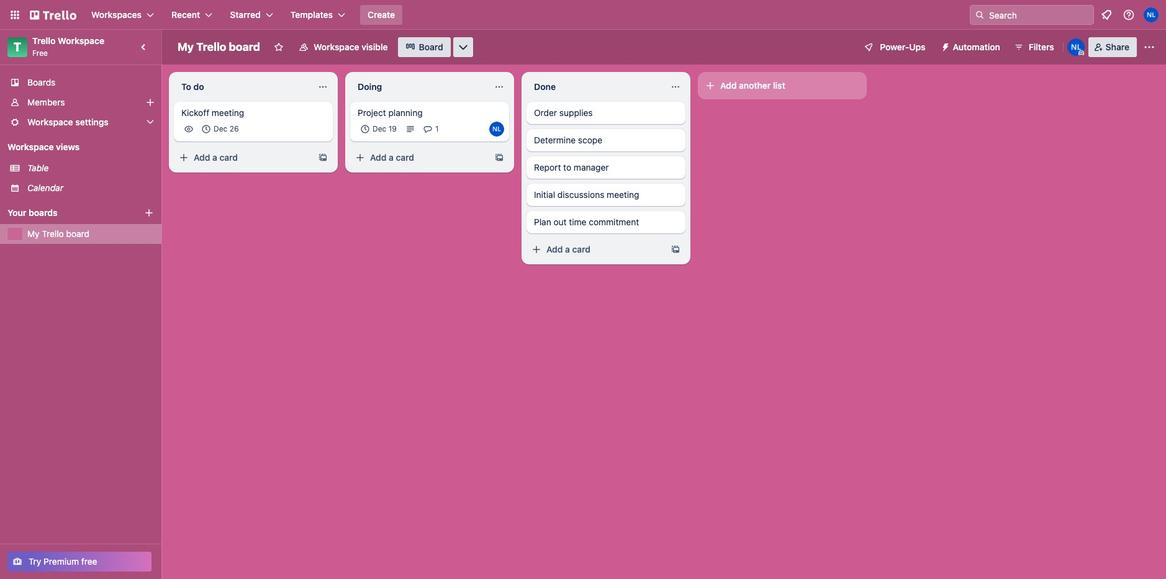 Task type: vqa. For each thing, say whether or not it's contained in the screenshot.
text box
no



Task type: describe. For each thing, give the bounding box(es) containing it.
supplies
[[559, 107, 593, 118]]

trello inside trello workspace free
[[32, 35, 56, 46]]

add for kickoff meeting
[[194, 152, 210, 163]]

trello inside text field
[[196, 40, 226, 53]]

filters button
[[1010, 37, 1058, 57]]

doing
[[358, 81, 382, 92]]

free
[[32, 48, 48, 58]]

create from template… image
[[318, 153, 328, 163]]

table link
[[27, 162, 154, 174]]

boards link
[[0, 73, 161, 93]]

board inside text field
[[229, 40, 260, 53]]

create button
[[360, 5, 403, 25]]

add a card for supplies
[[546, 244, 591, 255]]

table
[[27, 163, 49, 173]]

card for meeting
[[220, 152, 238, 163]]

a for planning
[[389, 152, 394, 163]]

1 vertical spatial noah lott (noahlott1) image
[[489, 122, 504, 137]]

workspace for workspace visible
[[314, 42, 359, 52]]

board
[[419, 42, 443, 52]]

another
[[739, 80, 771, 91]]

discussions
[[558, 189, 604, 200]]

workspace for workspace views
[[7, 142, 54, 152]]

plan
[[534, 217, 551, 227]]

templates
[[290, 9, 333, 20]]

to
[[563, 162, 571, 173]]

0 horizontal spatial my trello board
[[27, 229, 89, 239]]

power-
[[880, 42, 909, 52]]

kickoff meeting link
[[181, 107, 325, 119]]

trello workspace link
[[32, 35, 104, 46]]

try premium free button
[[7, 552, 152, 572]]

back to home image
[[30, 5, 76, 25]]

workspace views
[[7, 142, 80, 152]]

workspace settings
[[27, 117, 109, 127]]

add a card button for order supplies
[[527, 240, 666, 260]]

noah lott (noahlott1) image
[[1067, 39, 1085, 56]]

my inside text field
[[178, 40, 194, 53]]

a for supplies
[[565, 244, 570, 255]]

my trello board inside text field
[[178, 40, 260, 53]]

visible
[[362, 42, 388, 52]]

create
[[368, 9, 395, 20]]

Search field
[[985, 6, 1094, 24]]

project
[[358, 107, 386, 118]]

1 horizontal spatial noah lott (noahlott1) image
[[1144, 7, 1159, 22]]

calendar link
[[27, 182, 154, 194]]

templates button
[[283, 5, 353, 25]]

list
[[773, 80, 785, 91]]

your boards
[[7, 207, 58, 218]]

share button
[[1088, 37, 1137, 57]]

automation button
[[936, 37, 1008, 57]]

plan out time commitment
[[534, 217, 639, 227]]

workspace visible
[[314, 42, 388, 52]]

star or unstar board image
[[274, 42, 284, 52]]

trello workspace free
[[32, 35, 104, 58]]

Dec 26 checkbox
[[199, 122, 243, 137]]

19
[[389, 124, 397, 134]]

0 notifications image
[[1099, 7, 1114, 22]]

26
[[230, 124, 239, 134]]

time
[[569, 217, 587, 227]]

workspace settings button
[[0, 112, 161, 132]]

your
[[7, 207, 26, 218]]

Done text field
[[527, 77, 663, 97]]

kickoff meeting
[[181, 107, 244, 118]]

share
[[1106, 42, 1130, 52]]

planning
[[388, 107, 423, 118]]

customize views image
[[457, 41, 469, 53]]

determine scope link
[[534, 134, 678, 147]]

ups
[[909, 42, 926, 52]]

add board image
[[144, 208, 154, 218]]

initial discussions meeting
[[534, 189, 639, 200]]

0 vertical spatial meeting
[[212, 107, 244, 118]]

card for supplies
[[572, 244, 591, 255]]

settings
[[75, 117, 109, 127]]

workspace inside trello workspace free
[[58, 35, 104, 46]]

starred button
[[222, 5, 281, 25]]

t link
[[7, 37, 27, 57]]

calendar
[[27, 183, 63, 193]]

open information menu image
[[1123, 9, 1135, 21]]

To do text field
[[174, 77, 310, 97]]

add another list
[[720, 80, 785, 91]]

kickoff
[[181, 107, 209, 118]]

members
[[27, 97, 65, 107]]

add for order supplies
[[546, 244, 563, 255]]

create from template… image for order supplies
[[671, 245, 681, 255]]

filters
[[1029, 42, 1054, 52]]

do
[[193, 81, 204, 92]]

report to manager
[[534, 162, 609, 173]]

plan out time commitment link
[[534, 216, 678, 229]]

order supplies
[[534, 107, 593, 118]]

starred
[[230, 9, 261, 20]]



Task type: locate. For each thing, give the bounding box(es) containing it.
my trello board down starred
[[178, 40, 260, 53]]

report
[[534, 162, 561, 173]]

boards
[[27, 77, 55, 88]]

card down 19
[[396, 152, 414, 163]]

0 horizontal spatial a
[[212, 152, 217, 163]]

dec
[[214, 124, 227, 134], [373, 124, 386, 134]]

trello up free
[[32, 35, 56, 46]]

add a card for meeting
[[194, 152, 238, 163]]

card down dec 26
[[220, 152, 238, 163]]

recent button
[[164, 5, 220, 25]]

add a card down dec 26 option
[[194, 152, 238, 163]]

noah lott (noahlott1) image
[[1144, 7, 1159, 22], [489, 122, 504, 137]]

initial
[[534, 189, 555, 200]]

add a card button down 1
[[350, 148, 489, 168]]

create from template… image for project planning
[[494, 153, 504, 163]]

my trello board
[[178, 40, 260, 53], [27, 229, 89, 239]]

members link
[[0, 93, 161, 112]]

dec inside dec 19 option
[[373, 124, 386, 134]]

done
[[534, 81, 556, 92]]

try premium free
[[29, 556, 97, 567]]

0 vertical spatial noah lott (noahlott1) image
[[1144, 7, 1159, 22]]

Dec 19 checkbox
[[358, 122, 400, 137]]

add a card for planning
[[370, 152, 414, 163]]

1 horizontal spatial dec
[[373, 124, 386, 134]]

dec left 19
[[373, 124, 386, 134]]

your boards with 1 items element
[[7, 206, 125, 220]]

1 horizontal spatial card
[[396, 152, 414, 163]]

dec left the 26
[[214, 124, 227, 134]]

0 horizontal spatial create from template… image
[[494, 153, 504, 163]]

workspace visible button
[[291, 37, 395, 57]]

to
[[181, 81, 191, 92]]

trello
[[32, 35, 56, 46], [196, 40, 226, 53], [42, 229, 64, 239]]

meeting up dec 26
[[212, 107, 244, 118]]

out
[[554, 217, 567, 227]]

my trello board link
[[27, 228, 154, 240]]

0 horizontal spatial board
[[66, 229, 89, 239]]

add
[[720, 80, 737, 91], [194, 152, 210, 163], [370, 152, 387, 163], [546, 244, 563, 255]]

workspace down members
[[27, 117, 73, 127]]

0 horizontal spatial my
[[27, 229, 39, 239]]

dec inside dec 26 option
[[214, 124, 227, 134]]

1 horizontal spatial my
[[178, 40, 194, 53]]

add a card down out
[[546, 244, 591, 255]]

card down time
[[572, 244, 591, 255]]

scope
[[578, 135, 602, 145]]

workspaces
[[91, 9, 142, 20]]

power-ups
[[880, 42, 926, 52]]

sm image
[[936, 37, 953, 55]]

0 vertical spatial my
[[178, 40, 194, 53]]

create from template… image
[[494, 153, 504, 163], [671, 245, 681, 255]]

Doing text field
[[350, 77, 487, 97]]

add down out
[[546, 244, 563, 255]]

workspace down 'back to home' image
[[58, 35, 104, 46]]

order supplies link
[[534, 107, 678, 119]]

1 vertical spatial board
[[66, 229, 89, 239]]

workspace for workspace settings
[[27, 117, 73, 127]]

my trello board down the your boards with 1 items element
[[27, 229, 89, 239]]

Board name text field
[[171, 37, 266, 57]]

add a card button for project planning
[[350, 148, 489, 168]]

search image
[[975, 10, 985, 20]]

report to manager link
[[534, 161, 678, 174]]

1 dec from the left
[[214, 124, 227, 134]]

0 horizontal spatial noah lott (noahlott1) image
[[489, 122, 504, 137]]

trello down recent popup button
[[196, 40, 226, 53]]

free
[[81, 556, 97, 567]]

workspace navigation collapse icon image
[[135, 39, 153, 56]]

add a card button for kickoff meeting
[[174, 148, 313, 168]]

add a card button down plan out time commitment link
[[527, 240, 666, 260]]

board
[[229, 40, 260, 53], [66, 229, 89, 239]]

primary element
[[0, 0, 1166, 30]]

dec 26
[[214, 124, 239, 134]]

this member is an admin of this board. image
[[1078, 50, 1084, 56]]

a down out
[[565, 244, 570, 255]]

my down 'your boards'
[[27, 229, 39, 239]]

0 vertical spatial board
[[229, 40, 260, 53]]

2 horizontal spatial add a card
[[546, 244, 591, 255]]

1
[[435, 124, 439, 134]]

meeting
[[212, 107, 244, 118], [607, 189, 639, 200]]

1 horizontal spatial board
[[229, 40, 260, 53]]

initial discussions meeting link
[[534, 189, 678, 201]]

determine
[[534, 135, 576, 145]]

1 horizontal spatial a
[[389, 152, 394, 163]]

try
[[29, 556, 41, 567]]

1 horizontal spatial meeting
[[607, 189, 639, 200]]

boards
[[29, 207, 58, 218]]

1 vertical spatial my
[[27, 229, 39, 239]]

noah lott (noahlott1) image left determine in the top left of the page
[[489, 122, 504, 137]]

2 horizontal spatial add a card button
[[527, 240, 666, 260]]

2 horizontal spatial a
[[565, 244, 570, 255]]

show menu image
[[1143, 41, 1156, 53]]

0 horizontal spatial add a card button
[[174, 148, 313, 168]]

workspace up 'table'
[[7, 142, 54, 152]]

to do
[[181, 81, 204, 92]]

0 vertical spatial create from template… image
[[494, 153, 504, 163]]

add for project planning
[[370, 152, 387, 163]]

workspace inside button
[[314, 42, 359, 52]]

1 horizontal spatial my trello board
[[178, 40, 260, 53]]

add inside button
[[720, 80, 737, 91]]

a for meeting
[[212, 152, 217, 163]]

project planning link
[[358, 107, 502, 119]]

manager
[[574, 162, 609, 173]]

0 horizontal spatial meeting
[[212, 107, 244, 118]]

2 dec from the left
[[373, 124, 386, 134]]

workspace down templates dropdown button
[[314, 42, 359, 52]]

a down dec 26 option
[[212, 152, 217, 163]]

recent
[[171, 9, 200, 20]]

1 horizontal spatial add a card button
[[350, 148, 489, 168]]

0 horizontal spatial dec
[[214, 124, 227, 134]]

dec for dec 19
[[373, 124, 386, 134]]

1 horizontal spatial create from template… image
[[671, 245, 681, 255]]

add down dec 26 option
[[194, 152, 210, 163]]

card for planning
[[396, 152, 414, 163]]

workspaces button
[[84, 5, 161, 25]]

add a card down 19
[[370, 152, 414, 163]]

premium
[[44, 556, 79, 567]]

board link
[[398, 37, 451, 57]]

board down starred
[[229, 40, 260, 53]]

my down recent
[[178, 40, 194, 53]]

a down 19
[[389, 152, 394, 163]]

board down the your boards with 1 items element
[[66, 229, 89, 239]]

dec for dec 26
[[214, 124, 227, 134]]

add a card button down the 26
[[174, 148, 313, 168]]

0 horizontal spatial add a card
[[194, 152, 238, 163]]

project planning
[[358, 107, 423, 118]]

views
[[56, 142, 80, 152]]

determine scope
[[534, 135, 602, 145]]

my
[[178, 40, 194, 53], [27, 229, 39, 239]]

commitment
[[589, 217, 639, 227]]

t
[[14, 40, 21, 54]]

meeting up the commitment
[[607, 189, 639, 200]]

add a card button
[[174, 148, 313, 168], [350, 148, 489, 168], [527, 240, 666, 260]]

2 horizontal spatial card
[[572, 244, 591, 255]]

add a card
[[194, 152, 238, 163], [370, 152, 414, 163], [546, 244, 591, 255]]

add down dec 19 option at left
[[370, 152, 387, 163]]

add left another
[[720, 80, 737, 91]]

trello down 'boards'
[[42, 229, 64, 239]]

automation
[[953, 42, 1000, 52]]

noah lott (noahlott1) image right open information menu image
[[1144, 7, 1159, 22]]

order
[[534, 107, 557, 118]]

1 vertical spatial my trello board
[[27, 229, 89, 239]]

a
[[212, 152, 217, 163], [389, 152, 394, 163], [565, 244, 570, 255]]

workspace inside popup button
[[27, 117, 73, 127]]

1 vertical spatial create from template… image
[[671, 245, 681, 255]]

0 vertical spatial my trello board
[[178, 40, 260, 53]]

power-ups button
[[855, 37, 933, 57]]

dec 19
[[373, 124, 397, 134]]

1 vertical spatial meeting
[[607, 189, 639, 200]]

add another list button
[[698, 72, 867, 99]]

1 horizontal spatial add a card
[[370, 152, 414, 163]]

0 horizontal spatial card
[[220, 152, 238, 163]]



